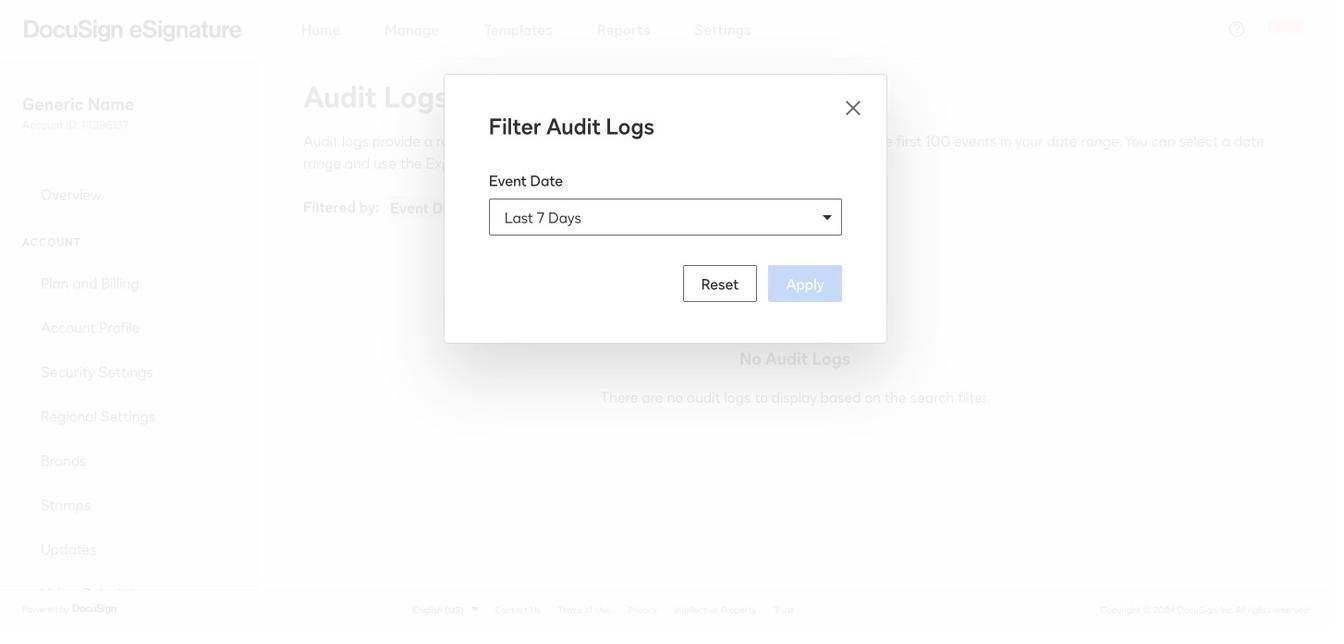 Task type: describe. For each thing, give the bounding box(es) containing it.
docusign image
[[72, 602, 118, 617]]



Task type: vqa. For each thing, say whether or not it's contained in the screenshot.
Docusign image
yes



Task type: locate. For each thing, give the bounding box(es) containing it.
docusign admin image
[[24, 20, 242, 42]]

your uploaded profile image image
[[1269, 11, 1306, 48]]

account element
[[0, 261, 259, 616]]



